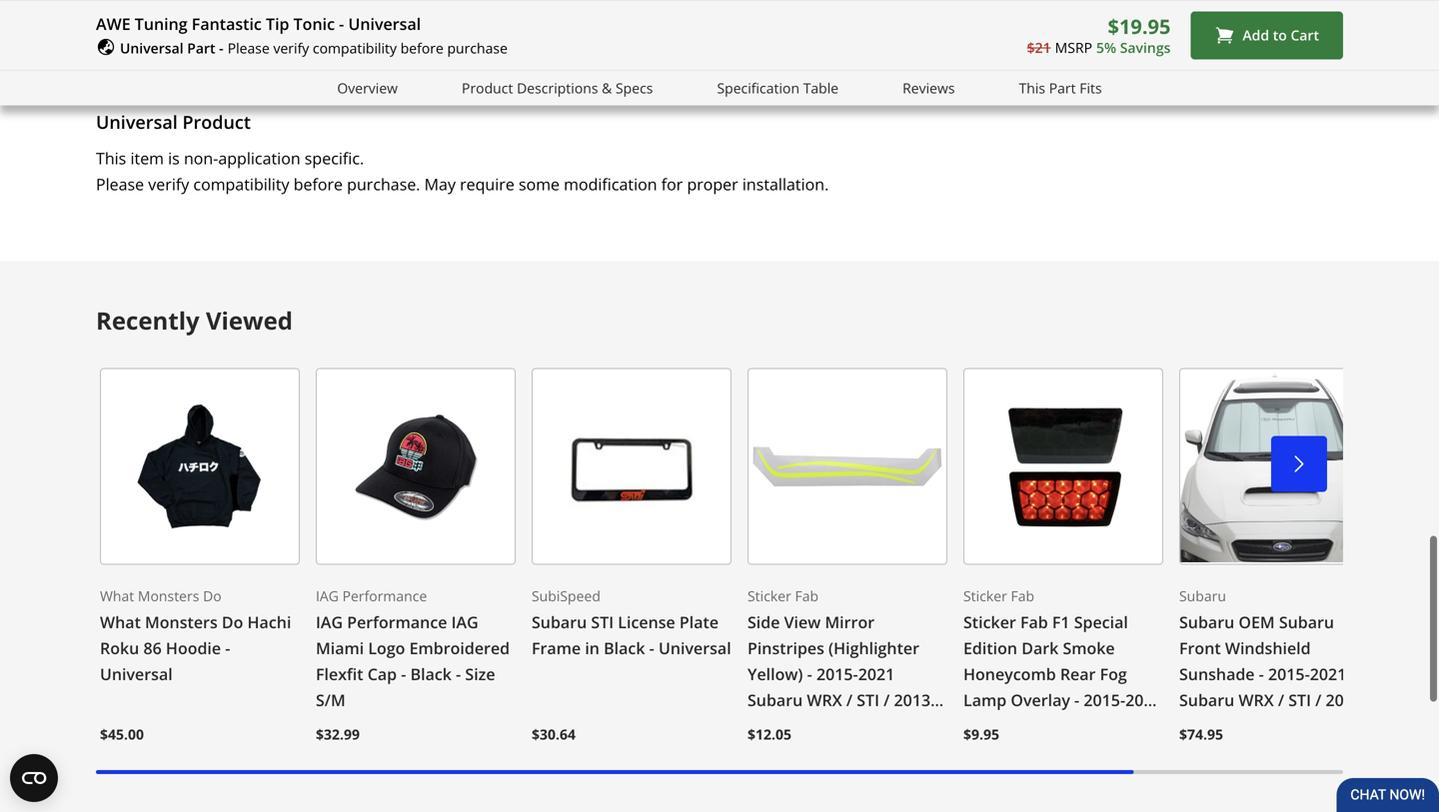 Task type: locate. For each thing, give the bounding box(es) containing it.
- right the cap
[[401, 664, 406, 685]]

monsters up 86
[[138, 587, 199, 606]]

pinstripes
[[748, 638, 825, 659]]

0 horizontal spatial wrx
[[807, 690, 842, 711]]

product descriptions & specs
[[462, 78, 653, 97]]

0 vertical spatial monsters
[[138, 587, 199, 606]]

wrx down sunshade
[[1239, 690, 1274, 711]]

flexfit
[[316, 664, 363, 685]]

sticker for sticker
[[964, 587, 1008, 606]]

fab inside "sticker fab side view mirror pinstripes (highlighter yellow) - 2015-2021 subaru wrx / sti / 2013- 2017 crosstrek"
[[795, 587, 819, 606]]

universal product
[[96, 110, 251, 134]]

this
[[96, 60, 135, 88], [1019, 78, 1046, 97], [96, 147, 126, 169]]

0 horizontal spatial 2013-
[[894, 690, 936, 711]]

compatibility
[[313, 38, 397, 57], [193, 173, 289, 195]]

sunshade
[[1180, 664, 1255, 685]]

this part fits link
[[1019, 77, 1102, 99]]

$21
[[1027, 38, 1051, 57]]

recently
[[96, 304, 200, 337]]

sfb15wrx-f1-dshc sticker fab f1 special edition dark smoke honeycomb rear fog lamp overlay - 2015-2020 wrx & sti / 2013-2017 crosstrek, image
[[964, 368, 1164, 565]]

special
[[1074, 612, 1128, 633]]

plate
[[680, 612, 719, 633]]

viewed
[[206, 304, 293, 337]]

- right yellow)
[[807, 664, 813, 685]]

this down $21
[[1019, 78, 1046, 97]]

2013- inside sticker fab sticker fab f1 special edition dark smoke honeycomb rear fog lamp overlay - 2015-2021 subaru wrx / sti / 2013- 2017 crosstrek
[[1110, 716, 1152, 737]]

0 horizontal spatial verify
[[148, 173, 189, 195]]

before down specific.
[[294, 173, 343, 195]]

2017 inside "sticker fab side view mirror pinstripes (highlighter yellow) - 2015-2021 subaru wrx / sti / 2013- 2017 crosstrek"
[[748, 716, 784, 737]]

verify
[[273, 38, 309, 57], [148, 173, 189, 195]]

- inside what monsters do what monsters do hachi roku 86 hoodie - universal
[[225, 638, 230, 659]]

universal down plate
[[659, 638, 731, 659]]

fits down the fantastic
[[186, 60, 220, 88]]

specs
[[616, 78, 653, 97]]

wmdwmd86   -   what monsters do hachi roku 86 hoodie, image
[[100, 368, 300, 565]]

for
[[662, 173, 683, 195]]

2015- inside subaru subaru oem subaru front windshield sunshade - 2015-2021 subaru wrx / sti / 2013- 2021 crosstrek
[[1269, 664, 1310, 685]]

mirror
[[825, 612, 875, 633]]

tonic
[[294, 13, 335, 34]]

sticker fab side view mirror pinstripes (highlighter yellow) - 2015-2021 subaru wrx / sti / 2013- 2017 crosstrek
[[748, 587, 936, 737]]

$19.95
[[1108, 13, 1171, 40]]

product up non-
[[182, 110, 251, 134]]

this left 'item'
[[96, 147, 126, 169]]

2013-
[[894, 690, 936, 711], [1326, 690, 1368, 711], [1110, 716, 1152, 737]]

sti up in
[[591, 612, 614, 633]]

compatibility up "overview"
[[313, 38, 397, 57]]

sticker
[[748, 587, 792, 606], [964, 587, 1008, 606], [964, 612, 1016, 633]]

non-
[[184, 147, 218, 169]]

windshield
[[1225, 638, 1311, 659]]

installation.
[[743, 173, 829, 195]]

yellow)
[[748, 664, 803, 685]]

wrx inside sticker fab sticker fab f1 special edition dark smoke honeycomb rear fog lamp overlay - 2015-2021 subaru wrx / sti / 2013- 2017 crosstrek
[[1023, 716, 1058, 737]]

lamp
[[964, 690, 1007, 711]]

0 vertical spatial please
[[228, 38, 270, 57]]

0 horizontal spatial black
[[410, 664, 452, 685]]

black inside iag performance iag performance iag miami logo embroidered flexfit cap - black - size s/m
[[410, 664, 452, 685]]

before left purchase
[[401, 38, 444, 57]]

1 horizontal spatial wrx
[[1023, 716, 1058, 737]]

universal down 86
[[100, 664, 173, 685]]

roku
[[100, 638, 139, 659]]

what monsters do what monsters do hachi roku 86 hoodie - universal
[[100, 587, 291, 685]]

1 vertical spatial before
[[294, 173, 343, 195]]

(highlighter
[[829, 638, 920, 659]]

part up universal product
[[140, 60, 181, 88]]

wrx
[[807, 690, 842, 711], [1239, 690, 1274, 711], [1023, 716, 1058, 737]]

purchase
[[447, 38, 508, 57]]

sti down windshield
[[1289, 690, 1312, 711]]

part down the fantastic
[[187, 38, 215, 57]]

awe
[[96, 13, 131, 34]]

2017 inside sticker fab sticker fab f1 special edition dark smoke honeycomb rear fog lamp overlay - 2015-2021 subaru wrx / sti / 2013- 2017 crosstrek
[[964, 742, 1000, 763]]

0 horizontal spatial before
[[294, 173, 343, 195]]

monsters up hoodie
[[145, 612, 218, 633]]

1 horizontal spatial 2013-
[[1110, 716, 1152, 737]]

black down embroidered
[[410, 664, 452, 685]]

do up hoodie
[[203, 587, 222, 606]]

fantastic
[[192, 13, 262, 34]]

sti down rear
[[1073, 716, 1096, 737]]

1 vertical spatial verify
[[148, 173, 189, 195]]

wrx down pinstripes
[[807, 690, 842, 711]]

0 vertical spatial 2017
[[748, 716, 784, 737]]

do
[[203, 587, 222, 606], [222, 612, 243, 633]]

- right hoodie
[[225, 638, 230, 659]]

logo
[[368, 638, 405, 659]]

1 horizontal spatial please
[[228, 38, 270, 57]]

1 horizontal spatial fits
[[1080, 78, 1102, 97]]

2015-
[[817, 664, 858, 685], [1269, 664, 1310, 685], [1084, 690, 1126, 711]]

black right in
[[604, 638, 645, 659]]

part down the msrp
[[1049, 78, 1076, 97]]

$19.95 $21 msrp 5% savings
[[1027, 13, 1171, 57]]

black
[[604, 638, 645, 659], [410, 664, 452, 685]]

sti inside subaru subaru oem subaru front windshield sunshade - 2015-2021 subaru wrx / sti / 2013- 2021 crosstrek
[[1289, 690, 1312, 711]]

sti down (highlighter
[[857, 690, 880, 711]]

2015- down fog
[[1084, 690, 1126, 711]]

smoke
[[1063, 638, 1115, 659]]

1 vertical spatial compatibility
[[193, 173, 289, 195]]

compatibility down the application
[[193, 173, 289, 195]]

in
[[585, 638, 600, 659]]

subaru inside the "subispeed subaru sti license plate frame in black - universal"
[[532, 612, 587, 633]]

- down license
[[649, 638, 655, 659]]

this part fits down the msrp
[[1019, 78, 1102, 97]]

size
[[465, 664, 495, 685]]

2021 inside "sticker fab side view mirror pinstripes (highlighter yellow) - 2015-2021 subaru wrx / sti / 2013- 2017 crosstrek"
[[858, 664, 895, 685]]

universal inside what monsters do what monsters do hachi roku 86 hoodie - universal
[[100, 664, 173, 685]]

1 vertical spatial please
[[96, 173, 144, 195]]

sti inside the "subispeed subaru sti license plate frame in black - universal"
[[591, 612, 614, 633]]

verify down is at the left
[[148, 173, 189, 195]]

1 horizontal spatial compatibility
[[313, 38, 397, 57]]

do left hachi
[[222, 612, 243, 633]]

2021 down sunshade
[[1180, 716, 1216, 737]]

s/m
[[316, 690, 346, 711]]

2021
[[858, 664, 895, 685], [1310, 664, 1347, 685], [1126, 690, 1162, 711], [1180, 716, 1216, 737]]

please down awe tuning fantastic tip tonic - universal at the top left of page
[[228, 38, 270, 57]]

this part fits up universal product
[[96, 60, 220, 88]]

please
[[228, 38, 270, 57], [96, 173, 144, 195]]

0 horizontal spatial please
[[96, 173, 144, 195]]

- down windshield
[[1259, 664, 1264, 685]]

1 horizontal spatial product
[[462, 78, 513, 97]]

- inside subaru subaru oem subaru front windshield sunshade - 2015-2021 subaru wrx / sti / 2013- 2021 crosstrek
[[1259, 664, 1264, 685]]

1 horizontal spatial black
[[604, 638, 645, 659]]

wrx down overlay
[[1023, 716, 1058, 737]]

2 horizontal spatial 2013-
[[1326, 690, 1368, 711]]

1 horizontal spatial 2017
[[964, 742, 1000, 763]]

2017 down yellow)
[[748, 716, 784, 737]]

item
[[130, 147, 164, 169]]

subaru inside "sticker fab side view mirror pinstripes (highlighter yellow) - 2015-2021 subaru wrx / sti / 2013- 2017 crosstrek"
[[748, 690, 803, 711]]

specification table link
[[717, 77, 839, 99]]

oem
[[1239, 612, 1275, 633]]

0 horizontal spatial crosstrek
[[788, 716, 862, 737]]

1 vertical spatial 2017
[[964, 742, 1000, 763]]

1 vertical spatial what
[[100, 612, 141, 633]]

part
[[187, 38, 215, 57], [140, 60, 181, 88], [1049, 78, 1076, 97]]

0 vertical spatial what
[[100, 587, 134, 606]]

2015- down windshield
[[1269, 664, 1310, 685]]

1 horizontal spatial verify
[[273, 38, 309, 57]]

verify down tip
[[273, 38, 309, 57]]

universal down tuning
[[120, 38, 184, 57]]

open widget image
[[10, 755, 58, 803]]

1 vertical spatial black
[[410, 664, 452, 685]]

product
[[462, 78, 513, 97], [182, 110, 251, 134]]

0 vertical spatial compatibility
[[313, 38, 397, 57]]

performance
[[342, 587, 427, 606], [347, 612, 447, 633]]

fab
[[795, 587, 819, 606], [1011, 587, 1035, 606], [1021, 612, 1048, 633]]

please down 'item'
[[96, 173, 144, 195]]

subsoa3992122 subaru oem subaru front windshield sunshade - 2015-2020 subaru wrx & sti / 2013+ subaru crosstrek, image
[[1180, 368, 1380, 565]]

embroidered
[[409, 638, 510, 659]]

2 horizontal spatial part
[[1049, 78, 1076, 97]]

modification
[[564, 173, 657, 195]]

2015- inside sticker fab sticker fab f1 special edition dark smoke honeycomb rear fog lamp overlay - 2015-2021 subaru wrx / sti / 2013- 2017 crosstrek
[[1084, 690, 1126, 711]]

$74.95
[[1180, 725, 1224, 744]]

savings
[[1120, 38, 1171, 57]]

1 horizontal spatial 2015-
[[1084, 690, 1126, 711]]

-
[[339, 13, 344, 34], [219, 38, 224, 57], [225, 638, 230, 659], [649, 638, 655, 659], [401, 664, 406, 685], [456, 664, 461, 685], [807, 664, 813, 685], [1259, 664, 1264, 685], [1075, 690, 1080, 711]]

crosstrek down sunshade
[[1220, 716, 1294, 737]]

1 vertical spatial performance
[[347, 612, 447, 633]]

/
[[847, 690, 853, 711], [884, 690, 890, 711], [1278, 690, 1285, 711], [1316, 690, 1322, 711], [1063, 716, 1069, 737], [1100, 716, 1106, 737]]

2021 down (highlighter
[[858, 664, 895, 685]]

fits down 5%
[[1080, 78, 1102, 97]]

sticker fab sticker fab f1 special edition dark smoke honeycomb rear fog lamp overlay - 2015-2021 subaru wrx / sti / 2013- 2017 crosstrek
[[964, 587, 1162, 763]]

what
[[100, 587, 134, 606], [100, 612, 141, 633]]

2017
[[748, 716, 784, 737], [964, 742, 1000, 763]]

fab for fab
[[1011, 587, 1035, 606]]

some
[[519, 173, 560, 195]]

2017 down lamp
[[964, 742, 1000, 763]]

2 horizontal spatial 2015-
[[1269, 664, 1310, 685]]

2 horizontal spatial crosstrek
[[1220, 716, 1294, 737]]

2015- down (highlighter
[[817, 664, 858, 685]]

1 vertical spatial product
[[182, 110, 251, 134]]

sti
[[591, 612, 614, 633], [857, 690, 880, 711], [1289, 690, 1312, 711], [1073, 716, 1096, 737]]

1 horizontal spatial crosstrek
[[1004, 742, 1078, 763]]

iag performance iag performance iag miami logo embroidered flexfit cap - black - size s/m
[[316, 587, 510, 711]]

1 horizontal spatial before
[[401, 38, 444, 57]]

sti inside "sticker fab side view mirror pinstripes (highlighter yellow) - 2015-2021 subaru wrx / sti / 2013- 2017 crosstrek"
[[857, 690, 880, 711]]

this part fits
[[96, 60, 220, 88], [1019, 78, 1102, 97]]

sticker inside "sticker fab side view mirror pinstripes (highlighter yellow) - 2015-2021 subaru wrx / sti / 2013- 2017 crosstrek"
[[748, 587, 792, 606]]

crosstrek down overlay
[[1004, 742, 1078, 763]]

0 horizontal spatial 2017
[[748, 716, 784, 737]]

hoodie
[[166, 638, 221, 659]]

0 vertical spatial product
[[462, 78, 513, 97]]

verify inside this item is non-application specific. please verify compatibility before purchase. may require some modification for proper installation.
[[148, 173, 189, 195]]

- inside "sticker fab side view mirror pinstripes (highlighter yellow) - 2015-2021 subaru wrx / sti / 2013- 2017 crosstrek"
[[807, 664, 813, 685]]

product down purchase
[[462, 78, 513, 97]]

0 vertical spatial black
[[604, 638, 645, 659]]

2 horizontal spatial wrx
[[1239, 690, 1274, 711]]

0 horizontal spatial 2015-
[[817, 664, 858, 685]]

0 horizontal spatial compatibility
[[193, 173, 289, 195]]

- down rear
[[1075, 690, 1080, 711]]

crosstrek down yellow)
[[788, 716, 862, 737]]

2021 down fog
[[1126, 690, 1162, 711]]

1 vertical spatial do
[[222, 612, 243, 633]]

universal part - please verify compatibility before purchase
[[120, 38, 508, 57]]



Task type: describe. For each thing, give the bounding box(es) containing it.
overview link
[[337, 77, 398, 99]]

$32.99
[[316, 725, 360, 744]]

overlay
[[1011, 690, 1071, 711]]

tuning
[[135, 13, 188, 34]]

this item is non-application specific. please verify compatibility before purchase. may require some modification for proper installation.
[[96, 147, 829, 195]]

subispeed
[[532, 587, 601, 606]]

tip
[[266, 13, 289, 34]]

- inside sticker fab sticker fab f1 special edition dark smoke honeycomb rear fog lamp overlay - 2015-2021 subaru wrx / sti / 2013- 2017 crosstrek
[[1075, 690, 1080, 711]]

before inside this item is non-application specific. please verify compatibility before purchase. may require some modification for proper installation.
[[294, 173, 343, 195]]

cap
[[368, 664, 397, 685]]

compatibility inside this item is non-application specific. please verify compatibility before purchase. may require some modification for proper installation.
[[193, 173, 289, 195]]

product descriptions & specs link
[[462, 77, 653, 99]]

wrx inside "sticker fab side view mirror pinstripes (highlighter yellow) - 2015-2021 subaru wrx / sti / 2013- 2017 crosstrek"
[[807, 690, 842, 711]]

overview
[[337, 78, 398, 97]]

5%
[[1097, 38, 1117, 57]]

edition
[[964, 638, 1018, 659]]

universal inside the "subispeed subaru sti license plate frame in black - universal"
[[659, 638, 731, 659]]

sti inside sticker fab sticker fab f1 special edition dark smoke honeycomb rear fog lamp overlay - 2015-2021 subaru wrx / sti / 2013- 2017 crosstrek
[[1073, 716, 1096, 737]]

cart
[[1291, 26, 1320, 45]]

specification
[[717, 78, 800, 97]]

reviews
[[903, 78, 955, 97]]

subaru inside sticker fab sticker fab f1 special edition dark smoke honeycomb rear fog lamp overlay - 2015-2021 subaru wrx / sti / 2013- 2017 crosstrek
[[964, 716, 1019, 737]]

wrx inside subaru subaru oem subaru front windshield sunshade - 2015-2021 subaru wrx / sti / 2013- 2021 crosstrek
[[1239, 690, 1274, 711]]

to
[[1273, 26, 1287, 45]]

picture of subaru sti license plate frame in black - universal image
[[532, 368, 732, 565]]

specific.
[[305, 147, 364, 169]]

awe tuning fantastic tip tonic - universal
[[96, 13, 421, 34]]

front
[[1180, 638, 1221, 659]]

1 vertical spatial monsters
[[145, 612, 218, 633]]

fits inside the this part fits link
[[1080, 78, 1102, 97]]

2021 down windshield
[[1310, 664, 1347, 685]]

specification table
[[717, 78, 839, 97]]

$45.00
[[100, 725, 144, 744]]

0 horizontal spatial product
[[182, 110, 251, 134]]

0 vertical spatial performance
[[342, 587, 427, 606]]

proper
[[687, 173, 738, 195]]

sfb15wrxmirpin-hy side view mirror pinstripes - 15+ wrx / sti / 13-17 crosstrek-highlighter yellow, image
[[748, 368, 948, 565]]

universal up 'item'
[[96, 110, 178, 134]]

1 what from the top
[[100, 587, 134, 606]]

crosstrek inside "sticker fab side view mirror pinstripes (highlighter yellow) - 2015-2021 subaru wrx / sti / 2013- 2017 crosstrek"
[[788, 716, 862, 737]]

product inside 'link'
[[462, 78, 513, 97]]

iag miami logo hat - iagiag-app-2064sm, image
[[316, 368, 516, 565]]

table
[[803, 78, 839, 97]]

f1
[[1053, 612, 1070, 633]]

is
[[168, 147, 180, 169]]

purchase.
[[347, 173, 420, 195]]

rear
[[1060, 664, 1096, 685]]

2015- inside "sticker fab side view mirror pinstripes (highlighter yellow) - 2015-2021 subaru wrx / sti / 2013- 2017 crosstrek"
[[817, 664, 858, 685]]

universal up "overview"
[[348, 13, 421, 34]]

0 horizontal spatial fits
[[186, 60, 220, 88]]

2021 inside sticker fab sticker fab f1 special edition dark smoke honeycomb rear fog lamp overlay - 2015-2021 subaru wrx / sti / 2013- 2017 crosstrek
[[1126, 690, 1162, 711]]

2 what from the top
[[100, 612, 141, 633]]

black inside the "subispeed subaru sti license plate frame in black - universal"
[[604, 638, 645, 659]]

- left the size
[[456, 664, 461, 685]]

view
[[784, 612, 821, 633]]

crosstrek inside sticker fab sticker fab f1 special edition dark smoke honeycomb rear fog lamp overlay - 2015-2021 subaru wrx / sti / 2013- 2017 crosstrek
[[1004, 742, 1078, 763]]

0 vertical spatial do
[[203, 587, 222, 606]]

$30.64
[[532, 725, 576, 744]]

add to cart
[[1243, 26, 1320, 45]]

- inside the "subispeed subaru sti license plate frame in black - universal"
[[649, 638, 655, 659]]

frame
[[532, 638, 581, 659]]

0 horizontal spatial this part fits
[[96, 60, 220, 88]]

0 vertical spatial before
[[401, 38, 444, 57]]

add to cart button
[[1191, 11, 1344, 59]]

2013- inside subaru subaru oem subaru front windshield sunshade - 2015-2021 subaru wrx / sti / 2013- 2021 crosstrek
[[1326, 690, 1368, 711]]

&
[[602, 78, 612, 97]]

recently viewed
[[96, 304, 293, 337]]

sticker for side
[[748, 587, 792, 606]]

86
[[143, 638, 162, 659]]

subaru subaru oem subaru front windshield sunshade - 2015-2021 subaru wrx / sti / 2013- 2021 crosstrek
[[1180, 587, 1368, 737]]

reviews link
[[903, 77, 955, 99]]

require
[[460, 173, 515, 195]]

please inside this item is non-application specific. please verify compatibility before purchase. may require some modification for proper installation.
[[96, 173, 144, 195]]

- right tonic
[[339, 13, 344, 34]]

may
[[425, 173, 456, 195]]

0 horizontal spatial part
[[140, 60, 181, 88]]

2013- inside "sticker fab side view mirror pinstripes (highlighter yellow) - 2015-2021 subaru wrx / sti / 2013- 2017 crosstrek"
[[894, 690, 936, 711]]

$9.95
[[964, 725, 1000, 744]]

dark
[[1022, 638, 1059, 659]]

fog
[[1100, 664, 1127, 685]]

1 horizontal spatial this part fits
[[1019, 78, 1102, 97]]

add
[[1243, 26, 1270, 45]]

- down the fantastic
[[219, 38, 224, 57]]

0 vertical spatial verify
[[273, 38, 309, 57]]

honeycomb
[[964, 664, 1056, 685]]

this inside this item is non-application specific. please verify compatibility before purchase. may require some modification for proper installation.
[[96, 147, 126, 169]]

miami
[[316, 638, 364, 659]]

side
[[748, 612, 780, 633]]

this down awe
[[96, 60, 135, 88]]

$12.05
[[748, 725, 792, 744]]

application
[[218, 147, 301, 169]]

hachi
[[247, 612, 291, 633]]

subispeed subaru sti license plate frame in black - universal
[[532, 587, 731, 659]]

crosstrek inside subaru subaru oem subaru front windshield sunshade - 2015-2021 subaru wrx / sti / 2013- 2021 crosstrek
[[1220, 716, 1294, 737]]

msrp
[[1055, 38, 1093, 57]]

fab for view
[[795, 587, 819, 606]]

descriptions
[[517, 78, 598, 97]]

license
[[618, 612, 676, 633]]

1 horizontal spatial part
[[187, 38, 215, 57]]



Task type: vqa. For each thing, say whether or not it's contained in the screenshot.


